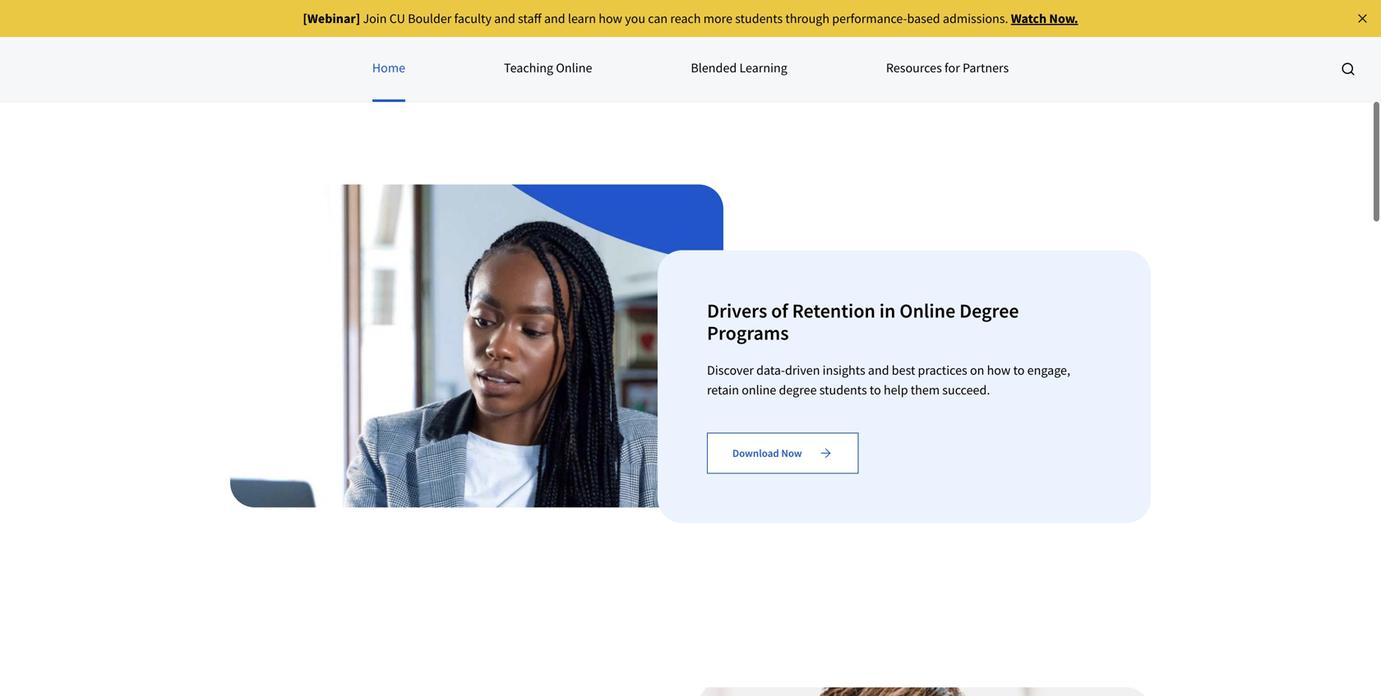 Task type: describe. For each thing, give the bounding box(es) containing it.
watch now. link
[[1011, 10, 1079, 27]]

succeed.
[[943, 382, 991, 398]]

students for to
[[820, 382, 867, 398]]

[webinar]
[[303, 10, 360, 27]]

resources for partners link
[[887, 36, 1009, 102]]

you
[[625, 10, 646, 27]]

performance-
[[833, 10, 908, 27]]

0 vertical spatial how
[[599, 10, 623, 27]]

online inside drivers of retention in online degree programs
[[900, 298, 956, 323]]

of
[[772, 298, 789, 323]]

them
[[911, 382, 940, 398]]

help
[[884, 382, 909, 398]]

teaching online
[[504, 60, 593, 76]]

programs
[[707, 321, 789, 345]]

best
[[892, 362, 916, 379]]

reach
[[671, 10, 701, 27]]

drivers
[[707, 298, 768, 323]]

blended learning link
[[691, 36, 788, 102]]

on
[[970, 362, 985, 379]]

and inside discover data-driven insights and best practices on how to engage, retain online degree students to help them succeed.
[[868, 362, 890, 379]]

degree
[[960, 298, 1020, 323]]

faculty
[[454, 10, 492, 27]]

0 horizontal spatial and
[[494, 10, 516, 27]]

blended learning
[[691, 60, 788, 76]]

[webinar] join cu boulder faculty and staff and learn how you can reach more students through performance-based admissions. watch now.
[[303, 10, 1079, 27]]

resources for partners
[[887, 60, 1009, 76]]

home
[[372, 60, 406, 76]]

learning
[[740, 60, 788, 76]]

for
[[945, 60, 960, 76]]

discover
[[707, 362, 754, 379]]

home link
[[372, 36, 406, 102]]

teaching
[[504, 60, 554, 76]]

through
[[786, 10, 830, 27]]

engage,
[[1028, 362, 1071, 379]]

based
[[908, 10, 941, 27]]

download now
[[733, 447, 802, 460]]

insights
[[823, 362, 866, 379]]

online
[[742, 382, 777, 398]]

retain
[[707, 382, 739, 398]]



Task type: locate. For each thing, give the bounding box(es) containing it.
how inside discover data-driven insights and best practices on how to engage, retain online degree students to help them succeed.
[[987, 362, 1011, 379]]

1 vertical spatial online
[[900, 298, 956, 323]]

drivers of retention in online degree programs
[[707, 298, 1020, 345]]

0 horizontal spatial how
[[599, 10, 623, 27]]

and left the staff
[[494, 10, 516, 27]]

in
[[880, 298, 896, 323]]

and left best
[[868, 362, 890, 379]]

online right teaching
[[556, 60, 593, 76]]

to left 'help'
[[870, 382, 882, 398]]

retention
[[793, 298, 876, 323]]

0 vertical spatial online
[[556, 60, 593, 76]]

students inside discover data-driven insights and best practices on how to engage, retain online degree students to help them succeed.
[[820, 382, 867, 398]]

driven
[[785, 362, 820, 379]]

download now link
[[707, 433, 859, 474]]

online
[[556, 60, 593, 76], [900, 298, 956, 323]]

online right in
[[900, 298, 956, 323]]

1 horizontal spatial and
[[544, 10, 566, 27]]

teaching online link
[[504, 36, 593, 102]]

how right on
[[987, 362, 1011, 379]]

more
[[704, 10, 733, 27]]

admissions.
[[943, 10, 1009, 27]]

and
[[494, 10, 516, 27], [544, 10, 566, 27], [868, 362, 890, 379]]

students
[[735, 10, 783, 27], [820, 382, 867, 398]]

how left you
[[599, 10, 623, 27]]

cu
[[390, 10, 405, 27]]

to left engage,
[[1014, 362, 1025, 379]]

1 vertical spatial students
[[820, 382, 867, 398]]

staff
[[518, 10, 542, 27]]

1 vertical spatial to
[[870, 382, 882, 398]]

1 horizontal spatial how
[[987, 362, 1011, 379]]

join
[[363, 10, 387, 27]]

1 horizontal spatial to
[[1014, 362, 1025, 379]]

boulder
[[408, 10, 452, 27]]

can
[[648, 10, 668, 27]]

blended
[[691, 60, 737, 76]]

2 horizontal spatial and
[[868, 362, 890, 379]]

to
[[1014, 362, 1025, 379], [870, 382, 882, 398]]

partners
[[963, 60, 1009, 76]]

online inside menu
[[556, 60, 593, 76]]

how
[[599, 10, 623, 27], [987, 362, 1011, 379]]

now
[[782, 447, 802, 460]]

students down "insights"
[[820, 382, 867, 398]]

discover data-driven insights and best practices on how to engage, retain online degree students to help them succeed.
[[707, 362, 1071, 398]]

1 vertical spatial how
[[987, 362, 1011, 379]]

students for through
[[735, 10, 783, 27]]

0 horizontal spatial online
[[556, 60, 593, 76]]

degree
[[779, 382, 817, 398]]

menu
[[0, 36, 1382, 102]]

now.
[[1050, 10, 1079, 27]]

watch
[[1011, 10, 1047, 27]]

data-
[[757, 362, 785, 379]]

0 vertical spatial to
[[1014, 362, 1025, 379]]

0 horizontal spatial to
[[870, 382, 882, 398]]

1 horizontal spatial online
[[900, 298, 956, 323]]

0 vertical spatial students
[[735, 10, 783, 27]]

and right the staff
[[544, 10, 566, 27]]

download
[[733, 447, 779, 460]]

1 horizontal spatial students
[[820, 382, 867, 398]]

students right more
[[735, 10, 783, 27]]

0 horizontal spatial students
[[735, 10, 783, 27]]

menu containing home
[[0, 36, 1382, 102]]

close banner image
[[1356, 11, 1371, 26]]

practices
[[918, 362, 968, 379]]

resources
[[887, 60, 942, 76]]

learn
[[568, 10, 596, 27]]



Task type: vqa. For each thing, say whether or not it's contained in the screenshot.
first Case from the right
no



